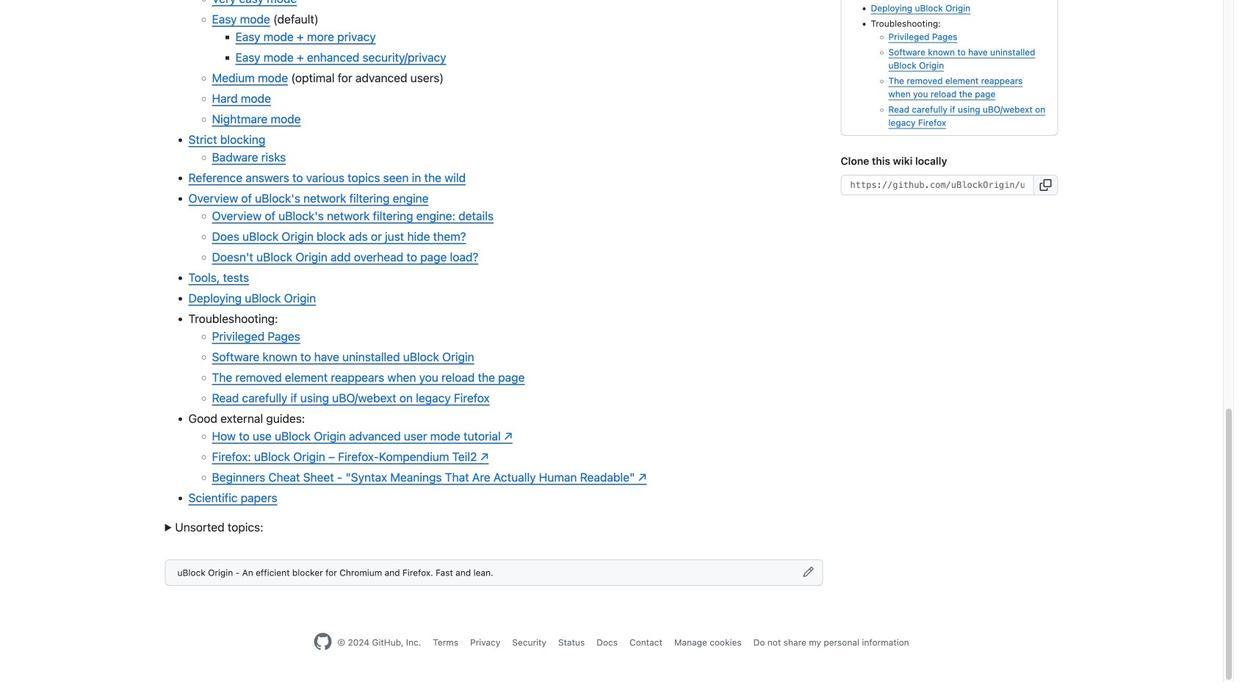 Task type: locate. For each thing, give the bounding box(es) containing it.
edit footer image
[[803, 566, 814, 578]]



Task type: vqa. For each thing, say whether or not it's contained in the screenshot.
Copy to clipboard 'ICON'
yes



Task type: describe. For each thing, give the bounding box(es) containing it.
homepage image
[[314, 633, 332, 651]]

copy to clipboard image
[[1040, 179, 1052, 191]]

Clone URL for this wiki text field
[[841, 175, 1034, 195]]



